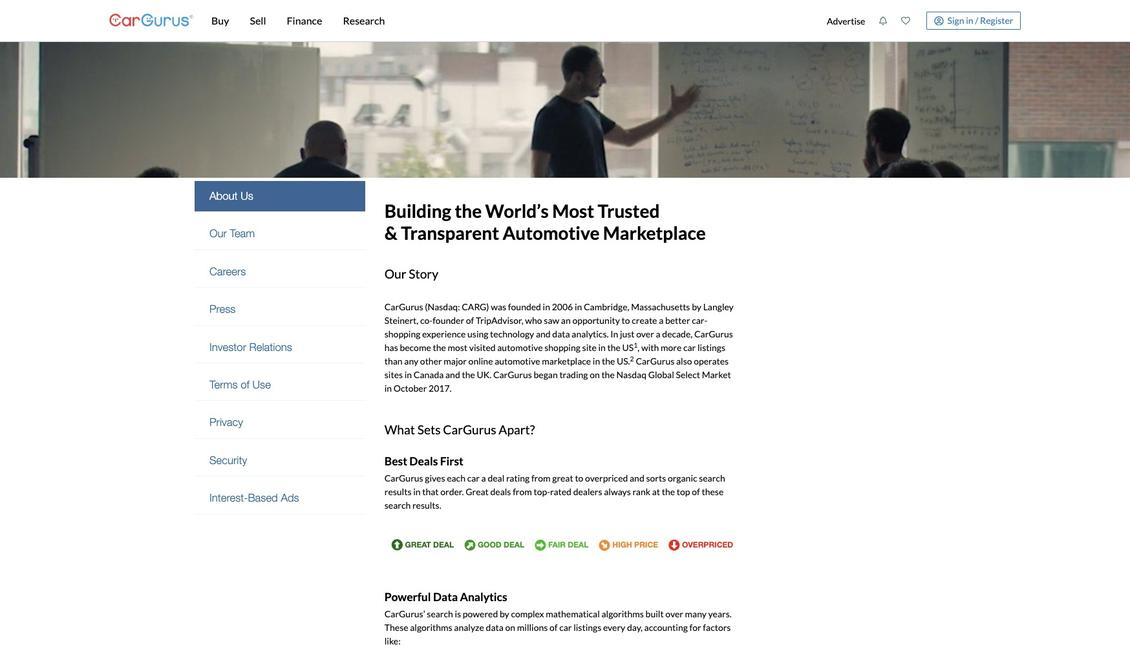 Task type: describe. For each thing, give the bounding box(es) containing it.
menu bar containing buy
[[193, 0, 820, 41]]

cargurus up steinert,
[[385, 301, 423, 312]]

on inside powerful data analytics cargurus' search is powered by complex mathematical algorithms built over many years. these algorithms analyze data on millions of car listings every day, accounting for factors like:
[[505, 622, 515, 633]]

interest-based ads
[[210, 492, 299, 504]]

results
[[385, 486, 412, 497]]

trusted
[[598, 200, 660, 222]]

story
[[409, 267, 438, 281]]

order.
[[440, 486, 464, 497]]

our story
[[385, 267, 438, 281]]

0 vertical spatial a
[[659, 315, 664, 326]]

was
[[491, 301, 506, 312]]

data inside cargurus (nasdaq: carg) was founded in 2006 in cambridge, massachusetts by langley steinert, co-founder of tripadvisor, who saw an opportunity to create a better car- shopping experience using technology and data analytics. in just over a decade, cargurus has become the most visited automotive shopping site in the us
[[552, 329, 570, 340]]

most
[[552, 200, 594, 222]]

saved cars image
[[902, 16, 911, 25]]

sign in / register
[[948, 15, 1014, 26]]

in inside , with more car listings than any other major online automotive marketplace in the us.
[[593, 356, 600, 367]]

using
[[467, 329, 488, 340]]

based
[[248, 492, 278, 504]]

1 vertical spatial a
[[656, 329, 661, 340]]

deal for fair deal
[[568, 540, 589, 549]]

and inside best deals first cargurus gives each car a deal rating from great to overpriced and sorts organic search results in that order. great deals from top-rated dealers always rank at the top of these search results.
[[630, 472, 644, 483]]

marketplace
[[603, 222, 706, 243]]

just
[[620, 329, 635, 340]]

use
[[253, 378, 271, 391]]

the inside building the world's most trusted & transparent automotive marketplace
[[455, 200, 482, 222]]

many
[[685, 608, 707, 619]]

sites
[[385, 369, 403, 380]]

&
[[385, 222, 397, 243]]

sign
[[948, 15, 964, 26]]

these
[[385, 622, 408, 633]]

cargurus up first
[[443, 422, 496, 437]]

us
[[622, 342, 634, 353]]

in up saw on the left of the page
[[543, 301, 550, 312]]

privacy
[[210, 416, 243, 429]]

organic
[[668, 472, 697, 483]]

saw
[[544, 315, 559, 326]]

1 vertical spatial algorithms
[[410, 622, 452, 633]]

technology
[[490, 329, 534, 340]]

uk.
[[477, 369, 492, 380]]

research
[[343, 14, 385, 27]]

canada
[[414, 369, 444, 380]]

over inside cargurus (nasdaq: carg) was founded in 2006 in cambridge, massachusetts by langley steinert, co-founder of tripadvisor, who saw an opportunity to create a better car- shopping experience using technology and data analytics. in just over a decade, cargurus has become the most visited automotive shopping site in the us
[[636, 329, 654, 340]]

marketplace
[[542, 356, 591, 367]]

in right site in the bottom of the page
[[598, 342, 606, 353]]

analytics.
[[572, 329, 609, 340]]

always
[[604, 486, 631, 497]]

finance
[[287, 14, 322, 27]]

relations
[[249, 341, 292, 353]]

more
[[661, 342, 682, 353]]

decade,
[[662, 329, 693, 340]]

of left 'use'
[[241, 378, 250, 391]]

buy
[[211, 14, 229, 27]]

deal
[[488, 472, 505, 483]]

fair
[[548, 540, 566, 549]]

gives
[[425, 472, 445, 483]]

terms of use
[[210, 378, 271, 391]]

overpriced
[[680, 540, 733, 549]]

factors
[[703, 622, 731, 633]]

our for our story
[[385, 267, 406, 281]]

built
[[646, 608, 664, 619]]

cargurus right uk.
[[493, 369, 532, 380]]

major
[[444, 356, 467, 367]]

become
[[400, 342, 431, 353]]

sets
[[418, 422, 441, 437]]

in inside best deals first cargurus gives each car a deal rating from great to overpriced and sorts organic search results in that order. great deals from top-rated dealers always rank at the top of these search results.
[[413, 486, 421, 497]]

interest-
[[210, 492, 248, 504]]

what sets cargurus apart?
[[385, 422, 535, 437]]

buy button
[[201, 0, 240, 41]]

to inside cargurus (nasdaq: carg) was founded in 2006 in cambridge, massachusetts by langley steinert, co-founder of tripadvisor, who saw an opportunity to create a better car- shopping experience using technology and data analytics. in just over a decade, cargurus has become the most visited automotive shopping site in the us
[[622, 315, 630, 326]]

data inside powerful data analytics cargurus' search is powered by complex mathematical algorithms built over many years. these algorithms analyze data on millions of car listings every day, accounting for factors like:
[[486, 622, 504, 633]]

powerful data analytics cargurus' search is powered by complex mathematical algorithms built over many years. these algorithms analyze data on millions of car listings every day, accounting for factors like:
[[385, 590, 732, 646]]

to inside best deals first cargurus gives each car a deal rating from great to overpriced and sorts organic search results in that order. great deals from top-rated dealers always rank at the top of these search results.
[[575, 472, 583, 483]]

car inside best deals first cargurus gives each car a deal rating from great to overpriced and sorts organic search results in that order. great deals from top-rated dealers always rank at the top of these search results.
[[467, 472, 480, 483]]

visited
[[469, 342, 496, 353]]

nasdaq
[[616, 369, 647, 380]]

interest-based ads link
[[194, 483, 365, 514]]

sell button
[[240, 0, 276, 41]]

investor
[[210, 341, 246, 353]]

deals
[[409, 454, 438, 468]]

us
[[241, 189, 253, 202]]

dealers
[[573, 486, 602, 497]]

terms
[[210, 378, 238, 391]]

rated
[[550, 486, 572, 497]]

of inside cargurus (nasdaq: carg) was founded in 2006 in cambridge, massachusetts by langley steinert, co-founder of tripadvisor, who saw an opportunity to create a better car- shopping experience using technology and data analytics. in just over a decade, cargurus has become the most visited automotive shopping site in the us
[[466, 315, 474, 326]]

an
[[561, 315, 571, 326]]

search inside powerful data analytics cargurus' search is powered by complex mathematical algorithms built over many years. these algorithms analyze data on millions of car listings every day, accounting for factors like:
[[427, 608, 453, 619]]

the inside , with more car listings than any other major online automotive marketplace in the us.
[[602, 356, 615, 367]]

opportunity
[[572, 315, 620, 326]]

ads
[[281, 492, 299, 504]]

our for our team
[[210, 227, 227, 240]]

cargurus logo homepage link link
[[109, 2, 193, 39]]

cargurus down "with"
[[636, 356, 675, 367]]

by inside cargurus (nasdaq: carg) was founded in 2006 in cambridge, massachusetts by langley steinert, co-founder of tripadvisor, who saw an opportunity to create a better car- shopping experience using technology and data analytics. in just over a decade, cargurus has become the most visited automotive shopping site in the us
[[692, 301, 702, 312]]

high price
[[610, 540, 658, 549]]

deal for great deal
[[433, 540, 454, 549]]

founder
[[433, 315, 464, 326]]

careers link
[[194, 257, 365, 287]]

who
[[525, 315, 542, 326]]

global
[[648, 369, 674, 380]]

sign in / register link
[[926, 12, 1021, 30]]

cambridge,
[[584, 301, 629, 312]]

cargurus'
[[385, 608, 425, 619]]

in inside menu
[[966, 15, 973, 26]]

1 vertical spatial from
[[513, 486, 532, 497]]

first
[[440, 454, 463, 468]]

us.
[[617, 356, 630, 367]]

deals
[[490, 486, 511, 497]]

complex
[[511, 608, 544, 619]]



Task type: vqa. For each thing, say whether or not it's contained in the screenshot.
'user icon'
yes



Task type: locate. For each thing, give the bounding box(es) containing it.
like:
[[385, 635, 401, 646]]

1
[[634, 341, 638, 349]]

0 vertical spatial listings
[[698, 342, 725, 353]]

investor relations
[[210, 341, 292, 353]]

cargurus logo homepage link image
[[109, 2, 193, 39]]

tripadvisor,
[[476, 315, 524, 326]]

world's
[[485, 200, 549, 222]]

top-
[[534, 486, 550, 497]]

car down mathematical
[[559, 622, 572, 633]]

for
[[690, 622, 701, 633]]

at
[[652, 486, 660, 497]]

0 horizontal spatial algorithms
[[410, 622, 452, 633]]

listings inside , with more car listings than any other major online automotive marketplace in the us.
[[698, 342, 725, 353]]

0 vertical spatial algorithms
[[602, 608, 644, 619]]

0 vertical spatial to
[[622, 315, 630, 326]]

a down massachusetts
[[659, 315, 664, 326]]

select
[[676, 369, 700, 380]]

0 vertical spatial over
[[636, 329, 654, 340]]

to up dealers
[[575, 472, 583, 483]]

by left complex
[[500, 608, 509, 619]]

0 horizontal spatial listings
[[574, 622, 601, 633]]

1 vertical spatial automotive
[[495, 356, 540, 367]]

transparent
[[401, 222, 499, 243]]

building
[[385, 200, 451, 222]]

menu containing about us
[[194, 181, 365, 514]]

in down sites
[[385, 383, 392, 394]]

0 vertical spatial from
[[531, 472, 551, 483]]

1 vertical spatial on
[[505, 622, 515, 633]]

0 vertical spatial menu
[[820, 3, 1021, 39]]

open notifications image
[[879, 16, 888, 25]]

cargurus up results on the bottom
[[385, 472, 423, 483]]

privacy link
[[194, 408, 365, 438]]

and down "major"
[[445, 369, 460, 380]]

on right trading
[[590, 369, 600, 380]]

by inside powerful data analytics cargurus' search is powered by complex mathematical algorithms built over many years. these algorithms analyze data on millions of car listings every day, accounting for factors like:
[[500, 608, 509, 619]]

0 vertical spatial automotive
[[497, 342, 543, 353]]

a up "with"
[[656, 329, 661, 340]]

rank
[[633, 486, 650, 497]]

0 vertical spatial car
[[683, 342, 696, 353]]

and up rank
[[630, 472, 644, 483]]

0 vertical spatial data
[[552, 329, 570, 340]]

data
[[433, 590, 458, 604]]

of right 'millions'
[[550, 622, 558, 633]]

is
[[455, 608, 461, 619]]

1 vertical spatial to
[[575, 472, 583, 483]]

a inside best deals first cargurus gives each car a deal rating from great to overpriced and sorts organic search results in that order. great deals from top-rated dealers always rank at the top of these search results.
[[481, 472, 486, 483]]

2 horizontal spatial search
[[699, 472, 725, 483]]

in down site in the bottom of the page
[[593, 356, 600, 367]]

good deal
[[476, 540, 525, 549]]

1 horizontal spatial over
[[666, 608, 683, 619]]

press link
[[194, 294, 365, 325]]

0 horizontal spatial deal
[[433, 540, 454, 549]]

2 horizontal spatial and
[[630, 472, 644, 483]]

1 vertical spatial and
[[445, 369, 460, 380]]

shopping down steinert,
[[385, 329, 421, 340]]

powerful
[[385, 590, 431, 604]]

in right 2006
[[575, 301, 582, 312]]

our
[[210, 227, 227, 240], [385, 267, 406, 281]]

1 horizontal spatial by
[[692, 301, 702, 312]]

search
[[699, 472, 725, 483], [385, 499, 411, 510], [427, 608, 453, 619]]

1 vertical spatial data
[[486, 622, 504, 633]]

0 vertical spatial by
[[692, 301, 702, 312]]

2 vertical spatial and
[[630, 472, 644, 483]]

automotive inside cargurus (nasdaq: carg) was founded in 2006 in cambridge, massachusetts by langley steinert, co-founder of tripadvisor, who saw an opportunity to create a better car- shopping experience using technology and data analytics. in just over a decade, cargurus has become the most visited automotive shopping site in the us
[[497, 342, 543, 353]]

1 horizontal spatial search
[[427, 608, 453, 619]]

on
[[590, 369, 600, 380], [505, 622, 515, 633]]

shopping up marketplace
[[545, 342, 581, 353]]

our left story
[[385, 267, 406, 281]]

1 horizontal spatial on
[[590, 369, 600, 380]]

that
[[422, 486, 439, 497]]

over
[[636, 329, 654, 340], [666, 608, 683, 619]]

car
[[683, 342, 696, 353], [467, 472, 480, 483], [559, 622, 572, 633]]

deal for good deal
[[504, 540, 525, 549]]

menu bar
[[193, 0, 820, 41]]

0 horizontal spatial over
[[636, 329, 654, 340]]

carg)
[[462, 301, 489, 312]]

to up just
[[622, 315, 630, 326]]

listings down mathematical
[[574, 622, 601, 633]]

1 vertical spatial listings
[[574, 622, 601, 633]]

0 horizontal spatial data
[[486, 622, 504, 633]]

site
[[582, 342, 597, 353]]

great
[[466, 486, 489, 497]]

1 vertical spatial our
[[385, 267, 406, 281]]

algorithms up every at the bottom right
[[602, 608, 644, 619]]

register
[[980, 15, 1014, 26]]

car up great
[[467, 472, 480, 483]]

has
[[385, 342, 398, 353]]

car up also
[[683, 342, 696, 353]]

0 horizontal spatial to
[[575, 472, 583, 483]]

menu
[[820, 3, 1021, 39], [194, 181, 365, 514]]

0 vertical spatial shopping
[[385, 329, 421, 340]]

security link
[[194, 445, 365, 476]]

user icon image
[[934, 16, 944, 25]]

over down the create
[[636, 329, 654, 340]]

listings up operates
[[698, 342, 725, 353]]

price
[[634, 540, 658, 549]]

deal
[[433, 540, 454, 549], [504, 540, 525, 549], [568, 540, 589, 549]]

0 vertical spatial on
[[590, 369, 600, 380]]

deal right great
[[433, 540, 454, 549]]

car-
[[692, 315, 708, 326]]

security
[[210, 454, 247, 467]]

1 horizontal spatial deal
[[504, 540, 525, 549]]

from down rating
[[513, 486, 532, 497]]

search down results on the bottom
[[385, 499, 411, 510]]

automotive inside , with more car listings than any other major online automotive marketplace in the us.
[[495, 356, 540, 367]]

the right "at"
[[662, 486, 675, 497]]

2 vertical spatial search
[[427, 608, 453, 619]]

team
[[230, 227, 255, 240]]

also
[[676, 356, 692, 367]]

over inside powerful data analytics cargurus' search is powered by complex mathematical algorithms built over many years. these algorithms analyze data on millions of car listings every day, accounting for factors like:
[[666, 608, 683, 619]]

best
[[385, 454, 407, 468]]

massachusetts
[[631, 301, 690, 312]]

over up accounting
[[666, 608, 683, 619]]

1 vertical spatial search
[[385, 499, 411, 510]]

data down powered
[[486, 622, 504, 633]]

deal right fair
[[568, 540, 589, 549]]

in
[[610, 329, 618, 340]]

than
[[385, 356, 403, 367]]

about
[[210, 189, 238, 202]]

better
[[665, 315, 690, 326]]

the left uk.
[[462, 369, 475, 380]]

1 horizontal spatial data
[[552, 329, 570, 340]]

day,
[[627, 622, 643, 633]]

1 horizontal spatial to
[[622, 315, 630, 326]]

search down data
[[427, 608, 453, 619]]

0 horizontal spatial and
[[445, 369, 460, 380]]

cargurus also operates sites in canada and the uk. cargurus began trading on the nasdaq global select market in october 2017.
[[385, 356, 731, 394]]

online
[[469, 356, 493, 367]]

of inside powerful data analytics cargurus' search is powered by complex mathematical algorithms built over many years. these algorithms analyze data on millions of car listings every day, accounting for factors like:
[[550, 622, 558, 633]]

about us
[[210, 189, 253, 202]]

1 vertical spatial by
[[500, 608, 509, 619]]

millions
[[517, 622, 548, 633]]

deal right good
[[504, 540, 525, 549]]

and down saw on the left of the page
[[536, 329, 551, 340]]

about us link
[[194, 181, 365, 212]]

building the world's most trusted & transparent automotive marketplace
[[385, 200, 706, 243]]

1 vertical spatial car
[[467, 472, 480, 483]]

0 horizontal spatial car
[[467, 472, 480, 483]]

1 horizontal spatial menu
[[820, 3, 1021, 39]]

create
[[632, 315, 657, 326]]

co-
[[420, 315, 433, 326]]

the inside best deals first cargurus gives each car a deal rating from great to overpriced and sorts organic search results in that order. great deals from top-rated dealers always rank at the top of these search results.
[[662, 486, 675, 497]]

0 vertical spatial and
[[536, 329, 551, 340]]

menu containing sign in / register
[[820, 3, 1021, 39]]

high
[[612, 540, 632, 549]]

1 horizontal spatial car
[[559, 622, 572, 633]]

what
[[385, 422, 415, 437]]

0 horizontal spatial search
[[385, 499, 411, 510]]

1 vertical spatial over
[[666, 608, 683, 619]]

of inside best deals first cargurus gives each car a deal rating from great to overpriced and sorts organic search results in that order. great deals from top-rated dealers always rank at the top of these search results.
[[692, 486, 700, 497]]

listings
[[698, 342, 725, 353], [574, 622, 601, 633]]

,
[[638, 342, 640, 353]]

2 deal from the left
[[504, 540, 525, 549]]

2 horizontal spatial deal
[[568, 540, 589, 549]]

careers
[[210, 265, 246, 278]]

cargurus (nasdaq: carg) was founded in 2006 in cambridge, massachusetts by langley steinert, co-founder of tripadvisor, who saw an opportunity to create a better car- shopping experience using technology and data analytics. in just over a decade, cargurus has become the most visited automotive shopping site in the us
[[385, 301, 734, 353]]

(nasdaq:
[[425, 301, 460, 312]]

listings inside powerful data analytics cargurus' search is powered by complex mathematical algorithms built over many years. these algorithms analyze data on millions of car listings every day, accounting for factors like:
[[574, 622, 601, 633]]

apart?
[[499, 422, 535, 437]]

and
[[536, 329, 551, 340], [445, 369, 460, 380], [630, 472, 644, 483]]

press
[[210, 303, 236, 316]]

data down 'an'
[[552, 329, 570, 340]]

the left the 'us.'
[[602, 356, 615, 367]]

in left /
[[966, 15, 973, 26]]

algorithms down the cargurus'
[[410, 622, 452, 633]]

2 vertical spatial a
[[481, 472, 486, 483]]

top
[[677, 486, 690, 497]]

the down the in
[[607, 342, 621, 353]]

the left world's
[[455, 200, 482, 222]]

best deals first cargurus gives each car a deal rating from great to overpriced and sorts organic search results in that order. great deals from top-rated dealers always rank at the top of these search results.
[[385, 454, 725, 510]]

on down complex
[[505, 622, 515, 633]]

each
[[447, 472, 466, 483]]

1 horizontal spatial and
[[536, 329, 551, 340]]

good
[[478, 540, 502, 549]]

0 horizontal spatial by
[[500, 608, 509, 619]]

investor relations link
[[194, 332, 365, 363]]

finance button
[[276, 0, 333, 41]]

0 vertical spatial search
[[699, 472, 725, 483]]

of down carg)
[[466, 315, 474, 326]]

0 vertical spatial our
[[210, 227, 227, 240]]

1 horizontal spatial listings
[[698, 342, 725, 353]]

from up top-
[[531, 472, 551, 483]]

overpriced
[[585, 472, 628, 483]]

and inside cargurus (nasdaq: carg) was founded in 2006 in cambridge, massachusetts by langley steinert, co-founder of tripadvisor, who saw an opportunity to create a better car- shopping experience using technology and data analytics. in just over a decade, cargurus has become the most visited automotive shopping site in the us
[[536, 329, 551, 340]]

shopping
[[385, 329, 421, 340], [545, 342, 581, 353]]

0 horizontal spatial on
[[505, 622, 515, 633]]

car inside powerful data analytics cargurus' search is powered by complex mathematical algorithms built over many years. these algorithms analyze data on millions of car listings every day, accounting for factors like:
[[559, 622, 572, 633]]

car inside , with more car listings than any other major online automotive marketplace in the us.
[[683, 342, 696, 353]]

terms of use link
[[194, 370, 365, 400]]

on inside 'cargurus also operates sites in canada and the uk. cargurus began trading on the nasdaq global select market in october 2017.'
[[590, 369, 600, 380]]

the down experience
[[433, 342, 446, 353]]

1 horizontal spatial our
[[385, 267, 406, 281]]

our left team
[[210, 227, 227, 240]]

2 vertical spatial car
[[559, 622, 572, 633]]

1 deal from the left
[[433, 540, 454, 549]]

rating
[[506, 472, 530, 483]]

the left nasdaq
[[602, 369, 615, 380]]

3 deal from the left
[[568, 540, 589, 549]]

of right top
[[692, 486, 700, 497]]

great
[[405, 540, 431, 549]]

by up car-
[[692, 301, 702, 312]]

a left deal
[[481, 472, 486, 483]]

1 vertical spatial menu
[[194, 181, 365, 514]]

cargurus down car-
[[694, 329, 733, 340]]

powered
[[463, 608, 498, 619]]

2 horizontal spatial car
[[683, 342, 696, 353]]

search up these
[[699, 472, 725, 483]]

cargurus inside best deals first cargurus gives each car a deal rating from great to overpriced and sorts organic search results in that order. great deals from top-rated dealers always rank at the top of these search results.
[[385, 472, 423, 483]]

in up october
[[405, 369, 412, 380]]

0 horizontal spatial our
[[210, 227, 227, 240]]

1 horizontal spatial shopping
[[545, 342, 581, 353]]

and inside 'cargurus also operates sites in canada and the uk. cargurus began trading on the nasdaq global select market in october 2017.'
[[445, 369, 460, 380]]

a
[[659, 315, 664, 326], [656, 329, 661, 340], [481, 472, 486, 483]]

years.
[[708, 608, 732, 619]]

1 vertical spatial shopping
[[545, 342, 581, 353]]

0 horizontal spatial menu
[[194, 181, 365, 514]]

in left that
[[413, 486, 421, 497]]

0 horizontal spatial shopping
[[385, 329, 421, 340]]

1 horizontal spatial algorithms
[[602, 608, 644, 619]]



